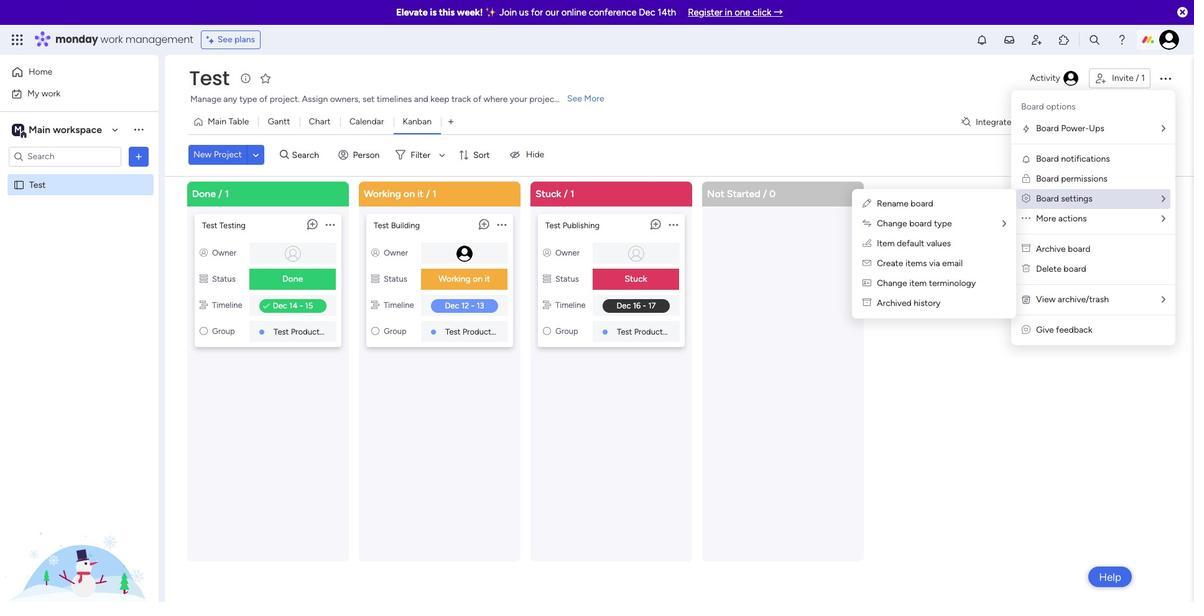 Task type: vqa. For each thing, say whether or not it's contained in the screenshot.
'board' related to Change
yes



Task type: describe. For each thing, give the bounding box(es) containing it.
done for done
[[282, 274, 303, 284]]

type for any
[[240, 94, 257, 105]]

more dots image
[[1022, 213, 1031, 224]]

workspace options image
[[133, 123, 145, 136]]

test building
[[374, 221, 420, 230]]

testing
[[219, 221, 246, 230]]

where
[[484, 94, 508, 105]]

chart
[[309, 116, 331, 127]]

sort
[[474, 150, 490, 160]]

it for working on it
[[485, 274, 490, 284]]

1 vertical spatial options image
[[133, 150, 145, 163]]

dapulse admin menu image
[[1022, 194, 1031, 204]]

gantt
[[268, 116, 290, 127]]

board for delete
[[1064, 264, 1087, 274]]

timeline for done
[[212, 300, 242, 310]]

workspace image
[[12, 123, 24, 137]]

test list box
[[0, 172, 159, 363]]

create items via email
[[877, 258, 963, 269]]

list arrow image for more actions
[[1162, 215, 1166, 223]]

filter
[[411, 150, 431, 160]]

online
[[562, 7, 587, 18]]

owner for stuck
[[556, 248, 580, 257]]

list arrow image for view archive/trash
[[1162, 296, 1166, 304]]

/ down filter in the top left of the page
[[426, 188, 430, 199]]

new
[[194, 150, 212, 160]]

publishing
[[563, 221, 600, 230]]

production for done / 1
[[291, 327, 331, 336]]

archived
[[877, 298, 912, 309]]

small timeline column outline image for working on it / 1
[[372, 300, 380, 310]]

invite / 1 button
[[1090, 68, 1151, 88]]

join
[[500, 7, 517, 18]]

row group containing done
[[185, 181, 872, 602]]

change board type
[[877, 218, 952, 229]]

monday work management
[[55, 32, 193, 47]]

board for board settings
[[1037, 194, 1060, 204]]

manage
[[190, 94, 221, 105]]

dapulse person column image for done / 1
[[200, 248, 208, 257]]

manage any type of project. assign owners, set timelines and keep track of where your project stands.
[[190, 94, 588, 105]]

help
[[1100, 571, 1122, 583]]

board power-ups
[[1037, 123, 1105, 134]]

change for change item terminology
[[877, 278, 908, 289]]

board power-ups image
[[1022, 124, 1032, 134]]

power-
[[1062, 123, 1090, 134]]

collapse board header image
[[1163, 117, 1173, 127]]

list arrow image for board settings
[[1162, 195, 1166, 203]]

main table button
[[189, 112, 259, 132]]

view archive/trash
[[1037, 294, 1110, 305]]

filter button
[[391, 145, 450, 165]]

dapulse archived image for archived history
[[863, 298, 872, 309]]

production for stuck / 1
[[635, 327, 674, 336]]

item
[[910, 278, 927, 289]]

hide button
[[501, 145, 552, 165]]

started
[[727, 188, 761, 199]]

rename
[[877, 199, 909, 209]]

board permissions
[[1037, 174, 1108, 184]]

timelines
[[377, 94, 412, 105]]

arrow down image
[[435, 148, 450, 163]]

management
[[126, 32, 193, 47]]

permissions
[[1062, 174, 1108, 184]]

keep
[[431, 94, 450, 105]]

options image for working on it / 1
[[498, 214, 507, 236]]

work for my
[[41, 88, 60, 99]]

board for change
[[910, 218, 933, 229]]

workspace selection element
[[12, 122, 104, 138]]

select product image
[[11, 34, 24, 46]]

search everything image
[[1089, 34, 1101, 46]]

one
[[735, 7, 751, 18]]

workspace
[[53, 124, 102, 135]]

v2 status outline image
[[372, 274, 380, 283]]

see more link
[[566, 93, 606, 105]]

items
[[906, 258, 928, 269]]

any
[[224, 94, 237, 105]]

v2 search image
[[280, 148, 289, 162]]

via
[[930, 258, 941, 269]]

terminology
[[930, 278, 977, 289]]

Search in workspace field
[[26, 149, 104, 164]]

1 for stuck / 1
[[571, 188, 575, 199]]

board for board options
[[1022, 101, 1045, 112]]

calendar button
[[340, 112, 394, 132]]

options image for done / 1
[[326, 214, 335, 236]]

register
[[688, 7, 723, 18]]

options image for stuck / 1
[[669, 214, 679, 236]]

done for done / 1
[[192, 188, 216, 199]]

change item terminology
[[877, 278, 977, 289]]

track
[[452, 94, 471, 105]]

test production pipeline for working on it / 1
[[446, 327, 533, 336]]

automate
[[1101, 117, 1140, 127]]

add to favorites image
[[259, 72, 272, 84]]

small timeline column outline image
[[543, 300, 551, 310]]

board settings
[[1037, 194, 1093, 204]]

autopilot image
[[1086, 113, 1096, 129]]

group for stuck
[[556, 326, 579, 336]]

1 for done / 1
[[225, 188, 229, 199]]

v2 delete line image
[[1022, 264, 1031, 274]]

archived history
[[877, 298, 941, 309]]

dapulse checkmark sign image
[[263, 299, 270, 314]]

on for working on it / 1
[[404, 188, 415, 199]]

main for main workspace
[[29, 124, 50, 135]]

sort button
[[454, 145, 498, 165]]

plans
[[235, 34, 255, 45]]

v2 sun outline image for done / 1
[[200, 326, 208, 336]]

give
[[1037, 325, 1055, 335]]

board for board permissions
[[1037, 174, 1060, 184]]

board for board power-ups
[[1037, 123, 1060, 134]]

archive
[[1037, 244, 1066, 255]]

activity button
[[1026, 68, 1085, 88]]

main workspace
[[29, 124, 102, 135]]

view
[[1037, 294, 1056, 305]]

board for board notifications
[[1037, 154, 1060, 164]]

dapulse person column image
[[543, 248, 551, 257]]

invite / 1
[[1113, 73, 1146, 83]]

feedback
[[1057, 325, 1093, 335]]

delete board
[[1037, 264, 1087, 274]]

item default values
[[877, 238, 952, 249]]

delete
[[1037, 264, 1062, 274]]

stuck for stuck
[[625, 274, 648, 284]]

v2 client name column image
[[863, 278, 872, 289]]

more actions
[[1037, 213, 1087, 224]]

notifications
[[1062, 154, 1111, 164]]

working for working on it
[[439, 274, 471, 284]]

change for change board type
[[877, 218, 908, 229]]

dapulse edit image
[[863, 199, 872, 209]]

main table
[[208, 116, 249, 127]]

→
[[774, 7, 784, 18]]

v2 permission outline image
[[1023, 174, 1031, 184]]

stands.
[[560, 94, 588, 105]]

m
[[14, 124, 22, 135]]

see plans button
[[201, 30, 261, 49]]

week!
[[457, 7, 483, 18]]

in
[[725, 7, 733, 18]]

help image
[[1116, 34, 1129, 46]]

v2 item default values image
[[863, 238, 872, 249]]

v2 status outline image for done
[[200, 274, 208, 283]]

history
[[914, 298, 941, 309]]

new project button
[[189, 145, 247, 165]]

v2 user feedback image
[[1022, 325, 1031, 335]]

notifications image
[[976, 34, 989, 46]]

pipeline for working on it / 1
[[505, 327, 533, 336]]

monday
[[55, 32, 98, 47]]

owner for working
[[384, 248, 408, 257]]



Task type: locate. For each thing, give the bounding box(es) containing it.
more inside menu
[[1037, 213, 1057, 224]]

1 horizontal spatial small timeline column outline image
[[372, 300, 380, 310]]

main inside button
[[208, 116, 227, 127]]

2 group from the left
[[384, 326, 407, 336]]

1 horizontal spatial test production pipeline
[[446, 327, 533, 336]]

see for see more
[[568, 93, 582, 104]]

see left plans
[[218, 34, 233, 45]]

status right v2 status outline icon
[[384, 274, 407, 283]]

v2 email column image
[[863, 258, 872, 269]]

0 horizontal spatial v2 sun outline image
[[200, 326, 208, 336]]

board down archive board
[[1064, 264, 1087, 274]]

working on it / 1
[[364, 188, 437, 199]]

options image
[[1159, 71, 1174, 86], [133, 150, 145, 163]]

1 inside "button"
[[1142, 73, 1146, 83]]

0 vertical spatial on
[[404, 188, 415, 199]]

dec
[[639, 7, 656, 18]]

0 horizontal spatial status
[[212, 274, 236, 283]]

of
[[259, 94, 268, 105], [473, 94, 482, 105]]

owner for done
[[212, 248, 237, 257]]

0 horizontal spatial production
[[291, 327, 331, 336]]

0
[[770, 188, 776, 199]]

2 production from the left
[[463, 327, 503, 336]]

2 of from the left
[[473, 94, 482, 105]]

2 v2 status outline image from the left
[[543, 274, 551, 283]]

3 owner from the left
[[556, 248, 580, 257]]

2 change from the top
[[877, 278, 908, 289]]

1 vertical spatial on
[[473, 274, 483, 284]]

2 v2 sun outline image from the left
[[372, 326, 380, 336]]

/ right invite on the right of the page
[[1137, 73, 1140, 83]]

0 vertical spatial change
[[877, 218, 908, 229]]

v2 sun outline image for working on it / 1
[[372, 326, 380, 336]]

register in one click → link
[[688, 7, 784, 18]]

show board description image
[[238, 72, 253, 85]]

row group
[[185, 181, 872, 602]]

/ inside "button"
[[1137, 73, 1140, 83]]

0 horizontal spatial small timeline column outline image
[[200, 300, 208, 310]]

work right monday
[[101, 32, 123, 47]]

main right workspace image
[[29, 124, 50, 135]]

status for stuck
[[556, 274, 579, 283]]

add view image
[[449, 117, 454, 127]]

menu containing board options
[[1012, 90, 1176, 345]]

0 vertical spatial see
[[218, 34, 233, 45]]

1 right invite on the right of the page
[[1142, 73, 1146, 83]]

2 horizontal spatial group
[[556, 326, 579, 336]]

your
[[510, 94, 528, 105]]

0 horizontal spatial stuck
[[536, 188, 562, 199]]

gantt button
[[259, 112, 300, 132]]

dapulse archived image up v2 delete line "image"
[[1022, 244, 1031, 255]]

1 horizontal spatial of
[[473, 94, 482, 105]]

1 group from the left
[[212, 326, 235, 336]]

list arrow image for change board type
[[1003, 220, 1007, 228]]

1 up test testing
[[225, 188, 229, 199]]

1 pipeline from the left
[[333, 327, 361, 336]]

0 vertical spatial dapulse archived image
[[1022, 244, 1031, 255]]

test production pipeline for stuck / 1
[[617, 327, 705, 336]]

1 horizontal spatial options image
[[498, 214, 507, 236]]

table
[[229, 116, 249, 127]]

dapulse person column image up v2 status outline icon
[[372, 248, 380, 257]]

dapulse integrations image
[[962, 117, 971, 127]]

v2 sun outline image
[[543, 326, 551, 336]]

0 horizontal spatial more
[[585, 93, 605, 104]]

2 small timeline column outline image from the left
[[372, 300, 380, 310]]

2 horizontal spatial test production pipeline
[[617, 327, 705, 336]]

work for monday
[[101, 32, 123, 47]]

options image right invite / 1
[[1159, 71, 1174, 86]]

1 horizontal spatial main
[[208, 116, 227, 127]]

1 horizontal spatial see
[[568, 93, 582, 104]]

/ left 0
[[763, 188, 767, 199]]

it
[[418, 188, 424, 199], [485, 274, 490, 284]]

1 horizontal spatial working
[[439, 274, 471, 284]]

dapulse person column image
[[200, 248, 208, 257], [372, 248, 380, 257]]

test
[[189, 64, 230, 92], [29, 180, 46, 190], [202, 221, 217, 230], [374, 221, 389, 230], [546, 221, 561, 230], [274, 327, 289, 336], [446, 327, 461, 336], [617, 327, 633, 336]]

2 horizontal spatial pipeline
[[676, 327, 705, 336]]

1 v2 status outline image from the left
[[200, 274, 208, 283]]

rename board
[[877, 199, 934, 209]]

dapulse archived image
[[1022, 244, 1031, 255], [863, 298, 872, 309]]

0 vertical spatial done
[[192, 188, 216, 199]]

3 test production pipeline from the left
[[617, 327, 705, 336]]

2 pipeline from the left
[[505, 327, 533, 336]]

working on it
[[439, 274, 490, 284]]

board options
[[1022, 101, 1076, 112]]

1 horizontal spatial on
[[473, 274, 483, 284]]

1 horizontal spatial v2 sun outline image
[[372, 326, 380, 336]]

public board image
[[13, 179, 25, 191]]

0 horizontal spatial timeline
[[212, 300, 242, 310]]

/ for done
[[218, 188, 222, 199]]

production
[[291, 327, 331, 336], [463, 327, 503, 336], [635, 327, 674, 336]]

test publishing
[[546, 221, 600, 230]]

test testing
[[202, 221, 246, 230]]

board for rename
[[911, 199, 934, 209]]

type
[[240, 94, 257, 105], [935, 218, 952, 229]]

menu
[[1012, 90, 1176, 345]]

board right dapulse admin menu image
[[1037, 194, 1060, 204]]

apps image
[[1059, 34, 1071, 46]]

type for board
[[935, 218, 952, 229]]

status
[[212, 274, 236, 283], [384, 274, 407, 283], [556, 274, 579, 283]]

/ for invite
[[1137, 73, 1140, 83]]

1 vertical spatial more
[[1037, 213, 1057, 224]]

1 production from the left
[[291, 327, 331, 336]]

3 group from the left
[[556, 326, 579, 336]]

this
[[439, 7, 455, 18]]

2 test production pipeline from the left
[[446, 327, 533, 336]]

1 small timeline column outline image from the left
[[200, 300, 208, 310]]

1 change from the top
[[877, 218, 908, 229]]

main left table
[[208, 116, 227, 127]]

see inside button
[[218, 34, 233, 45]]

not started / 0
[[708, 188, 776, 199]]

dapulse archived image down "v2 client name column" image
[[863, 298, 872, 309]]

/ for stuck
[[564, 188, 568, 199]]

test inside list box
[[29, 180, 46, 190]]

lottie animation image
[[0, 477, 159, 602]]

options image down workspace options image
[[133, 150, 145, 163]]

Test field
[[186, 64, 233, 92]]

type up values
[[935, 218, 952, 229]]

board
[[1022, 101, 1045, 112], [1037, 123, 1060, 134], [1037, 154, 1060, 164], [1037, 174, 1060, 184], [1037, 194, 1060, 204]]

conference
[[589, 7, 637, 18]]

board
[[911, 199, 934, 209], [910, 218, 933, 229], [1069, 244, 1091, 255], [1064, 264, 1087, 274]]

2 options image from the left
[[498, 214, 507, 236]]

see plans
[[218, 34, 255, 45]]

invite
[[1113, 73, 1134, 83]]

1 for invite / 1
[[1142, 73, 1146, 83]]

v2 status outline image down test testing
[[200, 274, 208, 283]]

board up delete board
[[1069, 244, 1091, 255]]

1 horizontal spatial status
[[384, 274, 407, 283]]

actions
[[1059, 213, 1087, 224]]

1 owner from the left
[[212, 248, 237, 257]]

1 of from the left
[[259, 94, 268, 105]]

1 test production pipeline from the left
[[274, 327, 361, 336]]

option
[[0, 174, 159, 176]]

activity
[[1031, 73, 1061, 83]]

1 dapulse person column image from the left
[[200, 248, 208, 257]]

type right any
[[240, 94, 257, 105]]

/ up test testing
[[218, 188, 222, 199]]

small timeline column outline image for done / 1
[[200, 300, 208, 310]]

1 horizontal spatial dapulse person column image
[[372, 248, 380, 257]]

work right my at top
[[41, 88, 60, 99]]

stuck for stuck / 1
[[536, 188, 562, 199]]

owner down test testing
[[212, 248, 237, 257]]

v2 status outline image for stuck
[[543, 274, 551, 283]]

test production pipeline
[[274, 327, 361, 336], [446, 327, 533, 336], [617, 327, 705, 336]]

us
[[520, 7, 529, 18]]

working
[[364, 188, 401, 199], [439, 274, 471, 284]]

timeline for stuck
[[556, 300, 586, 310]]

1 horizontal spatial group
[[384, 326, 407, 336]]

1 vertical spatial done
[[282, 274, 303, 284]]

board right v2 permission outline image
[[1037, 174, 1060, 184]]

integrate
[[976, 117, 1012, 127]]

click
[[753, 7, 772, 18]]

1 vertical spatial change
[[877, 278, 908, 289]]

project.
[[270, 94, 300, 105]]

dapulse person column image for working on it / 1
[[372, 248, 380, 257]]

default
[[897, 238, 925, 249]]

0 horizontal spatial it
[[418, 188, 424, 199]]

2 timeline from the left
[[384, 300, 414, 310]]

1 horizontal spatial owner
[[384, 248, 408, 257]]

2 horizontal spatial options image
[[669, 214, 679, 236]]

hide
[[526, 150, 545, 160]]

14th
[[658, 7, 677, 18]]

values
[[927, 238, 952, 249]]

production for working on it / 1
[[463, 327, 503, 336]]

0 horizontal spatial owner
[[212, 248, 237, 257]]

0 horizontal spatial see
[[218, 34, 233, 45]]

1 horizontal spatial timeline
[[384, 300, 414, 310]]

1 vertical spatial type
[[935, 218, 952, 229]]

1 up test publishing
[[571, 188, 575, 199]]

2 owner from the left
[[384, 248, 408, 257]]

3 timeline from the left
[[556, 300, 586, 310]]

project
[[530, 94, 558, 105]]

main for main table
[[208, 116, 227, 127]]

/ up test publishing
[[564, 188, 568, 199]]

1 vertical spatial stuck
[[625, 274, 648, 284]]

settings
[[1062, 194, 1093, 204]]

2 dapulse person column image from the left
[[372, 248, 380, 257]]

options
[[1047, 101, 1076, 112]]

dapulse person column image down test testing
[[200, 248, 208, 257]]

project
[[214, 150, 242, 160]]

item
[[877, 238, 895, 249]]

1 horizontal spatial production
[[463, 327, 503, 336]]

james peterson image
[[1160, 30, 1180, 50]]

3 pipeline from the left
[[676, 327, 705, 336]]

2 status from the left
[[384, 274, 407, 283]]

1 horizontal spatial v2 status outline image
[[543, 274, 551, 283]]

working for working on it / 1
[[364, 188, 401, 199]]

1 v2 sun outline image from the left
[[200, 326, 208, 336]]

0 vertical spatial work
[[101, 32, 123, 47]]

v2 sun outline image
[[200, 326, 208, 336], [372, 326, 380, 336]]

v2 change image
[[863, 218, 872, 229]]

calendar
[[350, 116, 384, 127]]

3 options image from the left
[[669, 214, 679, 236]]

1 horizontal spatial work
[[101, 32, 123, 47]]

owners,
[[330, 94, 361, 105]]

new project
[[194, 150, 242, 160]]

list arrow image for board power-ups
[[1162, 124, 1166, 133]]

more right 'project'
[[585, 93, 605, 104]]

0 horizontal spatial dapulse archived image
[[863, 298, 872, 309]]

board right board power-ups image
[[1037, 123, 1060, 134]]

0 horizontal spatial working
[[364, 188, 401, 199]]

group
[[212, 326, 235, 336], [384, 326, 407, 336], [556, 326, 579, 336]]

2 horizontal spatial production
[[635, 327, 674, 336]]

1 options image from the left
[[326, 214, 335, 236]]

0 horizontal spatial test production pipeline
[[274, 327, 361, 336]]

pipeline for done / 1
[[333, 327, 361, 336]]

board right board notifications image
[[1037, 154, 1060, 164]]

on for working on it
[[473, 274, 483, 284]]

archive/trash
[[1058, 294, 1110, 305]]

chart button
[[300, 112, 340, 132]]

0 horizontal spatial main
[[29, 124, 50, 135]]

1 horizontal spatial type
[[935, 218, 952, 229]]

register in one click →
[[688, 7, 784, 18]]

it for working on it / 1
[[418, 188, 424, 199]]

elevate
[[396, 7, 428, 18]]

options image
[[326, 214, 335, 236], [498, 214, 507, 236], [669, 214, 679, 236]]

status down test testing
[[212, 274, 236, 283]]

of right track
[[473, 94, 482, 105]]

change down "rename"
[[877, 218, 908, 229]]

1
[[1142, 73, 1146, 83], [225, 188, 229, 199], [433, 188, 437, 199], [571, 188, 575, 199]]

0 horizontal spatial options image
[[133, 150, 145, 163]]

owner down test building
[[384, 248, 408, 257]]

0 horizontal spatial of
[[259, 94, 268, 105]]

3 status from the left
[[556, 274, 579, 283]]

email
[[943, 258, 963, 269]]

1 status from the left
[[212, 274, 236, 283]]

1 horizontal spatial pipeline
[[505, 327, 533, 336]]

1 horizontal spatial more
[[1037, 213, 1057, 224]]

give feedback
[[1037, 325, 1093, 335]]

pipeline for stuck / 1
[[676, 327, 705, 336]]

0 horizontal spatial pipeline
[[333, 327, 361, 336]]

angle down image
[[253, 150, 259, 160]]

see
[[218, 34, 233, 45], [568, 93, 582, 104]]

test production pipeline for done / 1
[[274, 327, 361, 336]]

create
[[877, 258, 904, 269]]

see right 'project'
[[568, 93, 582, 104]]

v2 status outline image
[[200, 274, 208, 283], [543, 274, 551, 283]]

inbox image
[[1004, 34, 1016, 46]]

set
[[363, 94, 375, 105]]

work inside button
[[41, 88, 60, 99]]

board up item default values at the top
[[910, 218, 933, 229]]

group for working
[[384, 326, 407, 336]]

0 horizontal spatial done
[[192, 188, 216, 199]]

0 vertical spatial options image
[[1159, 71, 1174, 86]]

0 vertical spatial more
[[585, 93, 605, 104]]

board for archive
[[1069, 244, 1091, 255]]

owner right dapulse person column icon
[[556, 248, 580, 257]]

dapulse archived image inside menu
[[1022, 244, 1031, 255]]

1 vertical spatial dapulse archived image
[[863, 298, 872, 309]]

0 vertical spatial working
[[364, 188, 401, 199]]

group for done
[[212, 326, 235, 336]]

change down the create
[[877, 278, 908, 289]]

1 horizontal spatial stuck
[[625, 274, 648, 284]]

done
[[192, 188, 216, 199], [282, 274, 303, 284]]

more inside 'link'
[[585, 93, 605, 104]]

board notifications
[[1037, 154, 1111, 164]]

3 production from the left
[[635, 327, 674, 336]]

v2 status outline image up small timeline column outline icon at left
[[543, 274, 551, 283]]

1 vertical spatial see
[[568, 93, 582, 104]]

board up board power-ups image
[[1022, 101, 1045, 112]]

1 horizontal spatial options image
[[1159, 71, 1174, 86]]

assign
[[302, 94, 328, 105]]

1 timeline from the left
[[212, 300, 242, 310]]

list arrow image
[[1162, 124, 1166, 133], [1162, 195, 1166, 203], [1162, 215, 1166, 223], [1003, 220, 1007, 228], [1162, 296, 1166, 304]]

1 horizontal spatial it
[[485, 274, 490, 284]]

my work button
[[7, 84, 134, 104]]

0 horizontal spatial options image
[[326, 214, 335, 236]]

2 horizontal spatial status
[[556, 274, 579, 283]]

2 horizontal spatial owner
[[556, 248, 580, 257]]

1 horizontal spatial done
[[282, 274, 303, 284]]

dapulse archived image for archive board
[[1022, 244, 1031, 255]]

see inside 'link'
[[568, 93, 582, 104]]

lottie animation element
[[0, 477, 159, 602]]

of down add to favorites image
[[259, 94, 268, 105]]

person button
[[333, 145, 387, 165]]

and
[[414, 94, 429, 105]]

my work
[[27, 88, 60, 99]]

status down test publishing
[[556, 274, 579, 283]]

1 down arrow down image
[[433, 188, 437, 199]]

see more
[[568, 93, 605, 104]]

timeline for working
[[384, 300, 414, 310]]

0 horizontal spatial work
[[41, 88, 60, 99]]

status for done
[[212, 274, 236, 283]]

on
[[404, 188, 415, 199], [473, 274, 483, 284]]

board notifications image
[[1022, 154, 1032, 164]]

for
[[531, 7, 543, 18]]

0 vertical spatial stuck
[[536, 188, 562, 199]]

0 horizontal spatial v2 status outline image
[[200, 274, 208, 283]]

stuck / 1
[[536, 188, 575, 199]]

0 horizontal spatial type
[[240, 94, 257, 105]]

archive board
[[1037, 244, 1091, 255]]

main inside the workspace selection element
[[29, 124, 50, 135]]

invite members image
[[1031, 34, 1044, 46]]

2 horizontal spatial timeline
[[556, 300, 586, 310]]

status for working
[[384, 274, 407, 283]]

0 horizontal spatial dapulse person column image
[[200, 248, 208, 257]]

✨
[[486, 7, 497, 18]]

view archive/trash image
[[1022, 295, 1032, 305]]

Search field
[[289, 146, 326, 164]]

small timeline column outline image
[[200, 300, 208, 310], [372, 300, 380, 310]]

0 horizontal spatial group
[[212, 326, 235, 336]]

board up change board type
[[911, 199, 934, 209]]

my
[[27, 88, 39, 99]]

0 horizontal spatial on
[[404, 188, 415, 199]]

more right more dots icon
[[1037, 213, 1057, 224]]

1 horizontal spatial dapulse archived image
[[1022, 244, 1031, 255]]

see for see plans
[[218, 34, 233, 45]]

1 vertical spatial work
[[41, 88, 60, 99]]

1 vertical spatial working
[[439, 274, 471, 284]]

0 vertical spatial type
[[240, 94, 257, 105]]

0 vertical spatial it
[[418, 188, 424, 199]]

1 vertical spatial it
[[485, 274, 490, 284]]



